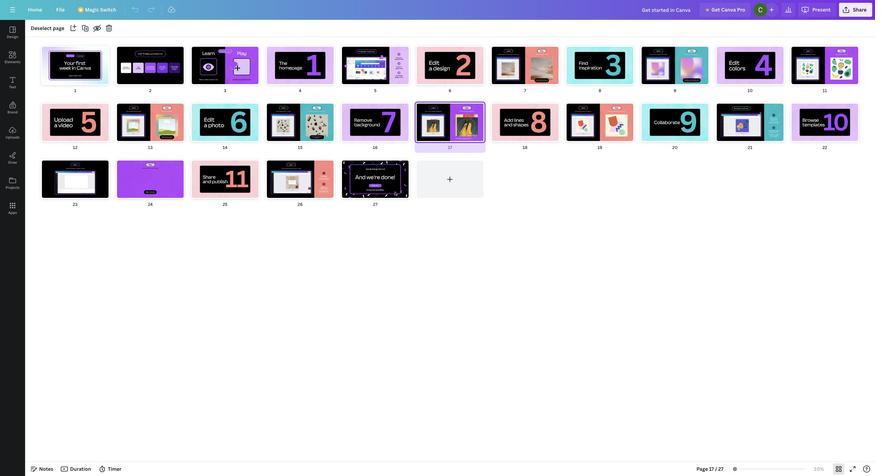 Task type: describe. For each thing, give the bounding box(es) containing it.
1
[[74, 88, 76, 94]]

apps button
[[0, 196, 25, 221]]

17 inside page 17 / 27 button
[[709, 466, 714, 473]]

2
[[149, 88, 151, 94]]

pro
[[737, 6, 746, 13]]

canva
[[722, 6, 736, 13]]

home link
[[22, 3, 48, 17]]

remove
[[216, 123, 253, 137]]

apps
[[8, 210, 17, 215]]

the
[[596, 123, 612, 137]]

get canva pro button
[[700, 3, 751, 17]]

13
[[148, 145, 153, 151]]

to
[[204, 123, 214, 137]]

remove
[[555, 123, 594, 137]]

page
[[53, 25, 64, 31]]

21
[[748, 145, 753, 151]]

10
[[748, 88, 753, 94]]

projects button
[[0, 171, 25, 196]]

magic switch
[[85, 6, 116, 13]]

share button
[[839, 3, 873, 17]]

draw
[[8, 160, 17, 165]]

page
[[697, 466, 708, 473]]

19
[[598, 145, 603, 151]]

0 horizontal spatial 17
[[448, 145, 452, 151]]

file
[[56, 6, 65, 13]]

7
[[524, 88, 526, 94]]

file button
[[51, 3, 70, 17]]

switch
[[100, 6, 116, 13]]

present
[[813, 6, 831, 13]]

text
[[9, 85, 16, 89]]

projects
[[6, 185, 20, 190]]

text button
[[0, 70, 25, 95]]

3
[[224, 88, 227, 94]]

duration
[[70, 466, 91, 473]]

12
[[73, 145, 78, 151]]

design button
[[0, 20, 25, 45]]

a
[[255, 123, 260, 137]]

magic
[[85, 6, 99, 13]]

notes button
[[28, 464, 56, 475]]

5
[[374, 88, 377, 94]]

10%
[[814, 466, 825, 473]]

16
[[373, 145, 378, 151]]

get canva pro
[[712, 6, 746, 13]]

how
[[180, 123, 201, 137]]



Task type: vqa. For each thing, say whether or not it's contained in the screenshot.
18
yes



Task type: locate. For each thing, give the bounding box(es) containing it.
page 17 / 27
[[697, 466, 724, 473]]

get
[[712, 6, 720, 13]]

deselect
[[31, 25, 52, 31]]

1 vertical spatial 17
[[709, 466, 714, 473]]

1 background from the left
[[301, 123, 357, 137]]

uploads button
[[0, 121, 25, 146]]

Design title text field
[[637, 3, 697, 17]]

1 horizontal spatial background
[[652, 123, 709, 137]]

deselect page
[[31, 25, 64, 31]]

10% button
[[808, 464, 831, 475]]

26
[[298, 202, 303, 208]]

timer button
[[97, 464, 124, 475]]

11
[[823, 88, 828, 94]]

brand
[[7, 110, 18, 115]]

page 17 / 27 button
[[694, 464, 727, 475]]

background
[[301, 123, 357, 137], [652, 123, 709, 137]]

18
[[523, 145, 528, 151]]

23
[[73, 202, 78, 208]]

how to remove a photo's background
[[180, 123, 357, 137]]

0 vertical spatial 17
[[448, 145, 452, 151]]

image's
[[614, 123, 650, 137]]

magic switch button
[[73, 3, 122, 17]]

elements
[[5, 59, 21, 64]]

present button
[[799, 3, 837, 17]]

draw button
[[0, 146, 25, 171]]

4
[[299, 88, 302, 94]]

6
[[449, 88, 452, 94]]

1 vertical spatial 27
[[719, 466, 724, 473]]

22
[[823, 145, 828, 151]]

0 horizontal spatial 27
[[373, 202, 378, 208]]

27
[[373, 202, 378, 208], [719, 466, 724, 473]]

deselect page button
[[28, 23, 67, 34]]

17
[[448, 145, 452, 151], [709, 466, 714, 473]]

design
[[7, 34, 18, 39]]

main menu bar
[[0, 0, 876, 20]]

14
[[223, 145, 228, 151]]

2 background from the left
[[652, 123, 709, 137]]

duration button
[[59, 464, 94, 475]]

home
[[28, 6, 42, 13]]

15
[[298, 145, 303, 151]]

timer
[[108, 466, 122, 473]]

24
[[148, 202, 153, 208]]

uploads
[[6, 135, 20, 140]]

brand button
[[0, 95, 25, 121]]

remove the image's background
[[555, 123, 709, 137]]

background up 15
[[301, 123, 357, 137]]

8
[[599, 88, 602, 94]]

/
[[716, 466, 718, 473]]

side panel tab list
[[0, 20, 25, 221]]

1 horizontal spatial 27
[[719, 466, 724, 473]]

elements button
[[0, 45, 25, 70]]

1 horizontal spatial 17
[[709, 466, 714, 473]]

20
[[673, 145, 678, 151]]

25
[[223, 202, 228, 208]]

27 inside button
[[719, 466, 724, 473]]

notes
[[39, 466, 53, 473]]

0 horizontal spatial background
[[301, 123, 357, 137]]

share
[[853, 6, 867, 13]]

photo's
[[263, 123, 299, 137]]

background up 20
[[652, 123, 709, 137]]

9
[[674, 88, 677, 94]]

0 vertical spatial 27
[[373, 202, 378, 208]]



